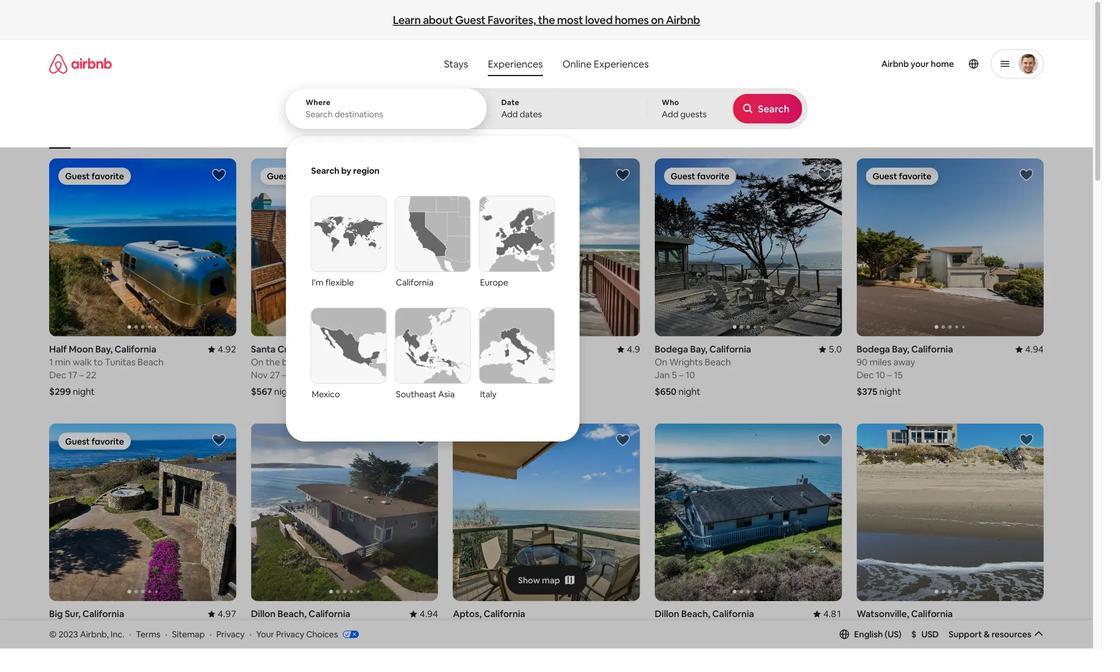 Task type: locate. For each thing, give the bounding box(es) containing it.
add to wishlist: moss landing, california image
[[616, 168, 631, 183]]

2 add to wishlist: dillon beach, california image from the left
[[818, 433, 833, 448]]

26 inside watsonville, california on zmudowski state beach nov 26 – dec 1
[[876, 635, 887, 647]]

bay, inside "bodega bay, california 90 miles away dec 10 – 15 $375 night"
[[893, 344, 910, 356]]

2 4.9 from the left
[[627, 344, 640, 356]]

nov down 91
[[49, 635, 66, 647]]

beach inside watsonville, california on zmudowski state beach nov 26 – dec 1
[[947, 622, 973, 634]]

4 night from the left
[[679, 386, 701, 398]]

2 experiences from the left
[[594, 57, 649, 70]]

1 left 'usd'
[[914, 635, 918, 647]]

1 inside dillon beach, california near brazil beach nov 26 – dec 1
[[308, 635, 312, 647]]

2 privacy from the left
[[276, 629, 305, 640]]

nov inside the santa cruz, california on the beach nov 27 – dec 2 $567 night
[[251, 369, 268, 381]]

miles inside "bodega bay, california 90 miles away dec 10 – 15 $375 night"
[[870, 356, 892, 368]]

5.0
[[829, 344, 842, 356]]

1 horizontal spatial experiences
[[594, 57, 649, 70]]

california inside moss landing, california on the beach nov 26 – dec 1 $366 night
[[516, 344, 558, 356]]

bay, inside 'bodega bay, california on wrights beach jan 5 – 10 $650 night'
[[691, 344, 708, 356]]

– for bodega bay, california on wrights beach jan 5 – 10 $650 night
[[679, 369, 684, 381]]

4.94 out of 5 average rating image
[[1016, 344, 1044, 356]]

dillon
[[251, 609, 276, 621], [655, 609, 680, 621]]

2 bodega from the left
[[857, 344, 891, 356]]

0 vertical spatial away
[[894, 356, 916, 368]]

terms · sitemap · privacy ·
[[136, 629, 252, 640]]

asia
[[438, 389, 455, 400]]

walk
[[73, 356, 92, 368], [478, 622, 497, 634]]

22
[[86, 369, 96, 381]]

1 brazil from the left
[[273, 622, 296, 634]]

favorites,
[[488, 13, 536, 27]]

bay, up tunitas
[[95, 344, 113, 356]]

add for add guests
[[662, 109, 679, 120]]

skiing
[[569, 130, 590, 140]]

beach, inside dillon beach, california near brazil beach
[[682, 609, 711, 621]]

add inside date add dates
[[502, 109, 518, 120]]

on down the santa
[[251, 356, 264, 368]]

0 horizontal spatial brazil
[[273, 622, 296, 634]]

nov left (us)
[[857, 635, 874, 647]]

dec down 'zmudowski'
[[895, 635, 912, 647]]

on
[[251, 356, 264, 368], [453, 356, 466, 368], [655, 356, 668, 368], [857, 622, 870, 634]]

– inside 'bodega bay, california on wrights beach jan 5 – 10 $650 night'
[[679, 369, 684, 381]]

0 horizontal spatial add
[[502, 109, 518, 120]]

0 horizontal spatial 10
[[686, 369, 695, 381]]

bodega inside "bodega bay, california 90 miles away dec 10 – 15 $375 night"
[[857, 344, 891, 356]]

$650
[[655, 386, 677, 398]]

experiences up date
[[488, 57, 543, 70]]

$567
[[251, 386, 272, 398]]

1 horizontal spatial 26
[[472, 369, 483, 381]]

aptos, california 4 min walk to rio del mar beach
[[453, 609, 586, 634]]

beach inside aptos, california 4 min walk to rio del mar beach
[[560, 622, 586, 634]]

2 horizontal spatial the
[[538, 13, 555, 27]]

beach for dillon beach, california near brazil beach
[[702, 622, 728, 634]]

1 4.9 from the left
[[425, 344, 438, 356]]

1 horizontal spatial 4.9 out of 5 average rating image
[[618, 344, 640, 356]]

dec left 17
[[49, 369, 66, 381]]

1 horizontal spatial 10
[[876, 369, 886, 381]]

on inside the santa cruz, california on the beach nov 27 – dec 2 $567 night
[[251, 356, 264, 368]]

· right terms
[[165, 629, 167, 640]]

airbnb inside profile element
[[882, 58, 910, 69]]

1 horizontal spatial add
[[662, 109, 679, 120]]

add inside "who add guests"
[[662, 109, 679, 120]]

dec inside moss landing, california on the beach nov 26 – dec 1 $366 night
[[491, 369, 508, 381]]

english (us) button
[[840, 629, 902, 640]]

show
[[518, 575, 541, 586]]

online
[[563, 57, 592, 70]]

1 horizontal spatial add to wishlist: dillon beach, california image
[[818, 433, 833, 448]]

2 bay, from the left
[[691, 344, 708, 356]]

1 add to wishlist: dillon beach, california image from the left
[[414, 433, 429, 448]]

the inside the santa cruz, california on the beach nov 27 – dec 2 $567 night
[[266, 356, 280, 368]]

1 10 from the left
[[686, 369, 695, 381]]

2 beach, from the left
[[682, 609, 711, 621]]

search by region
[[311, 165, 380, 176]]

(us)
[[885, 629, 902, 640]]

miles for 10
[[870, 356, 892, 368]]

miles for 25
[[60, 622, 82, 634]]

profile element
[[670, 39, 1044, 89]]

0 vertical spatial to
[[94, 356, 103, 368]]

bay, up wrights
[[691, 344, 708, 356]]

beach
[[282, 356, 309, 368], [484, 356, 511, 368]]

2023
[[59, 629, 78, 640]]

moon
[[69, 344, 93, 356]]

1 down landing,
[[510, 369, 514, 381]]

1 inside moss landing, california on the beach nov 26 – dec 1 $366 night
[[510, 369, 514, 381]]

half
[[49, 344, 67, 356]]

1 vertical spatial 4.94
[[420, 609, 438, 621]]

&
[[984, 629, 990, 640]]

dec left 2
[[289, 369, 306, 381]]

3 night from the left
[[477, 386, 499, 398]]

1 privacy from the left
[[217, 629, 245, 640]]

on inside 'bodega bay, california on wrights beach jan 5 – 10 $650 night'
[[655, 356, 668, 368]]

1 dillon from the left
[[251, 609, 276, 621]]

near for dillon beach, california near brazil beach nov 26 – dec 1
[[251, 622, 271, 634]]

1 horizontal spatial dillon
[[655, 609, 680, 621]]

airbnb left your
[[882, 58, 910, 69]]

dec inside "bodega bay, california 90 miles away dec 10 – 15 $375 night"
[[857, 369, 874, 381]]

– inside the santa cruz, california on the beach nov 27 – dec 2 $567 night
[[282, 369, 287, 381]]

0 horizontal spatial privacy
[[217, 629, 245, 640]]

zmudowski
[[872, 622, 921, 634]]

add down who
[[662, 109, 679, 120]]

nov inside the big sur, california 91 miles away nov 25 – 30
[[49, 635, 66, 647]]

near inside dillon beach, california near brazil beach
[[655, 622, 675, 634]]

26
[[472, 369, 483, 381], [270, 635, 281, 647], [876, 635, 887, 647]]

1 for dillon beach, california near brazil beach nov 26 – dec 1
[[308, 635, 312, 647]]

2 add from the left
[[662, 109, 679, 120]]

– up italy
[[485, 369, 489, 381]]

0 vertical spatial min
[[55, 356, 71, 368]]

terms
[[136, 629, 161, 640]]

0 horizontal spatial beach,
[[278, 609, 307, 621]]

bay, up 15
[[893, 344, 910, 356]]

away inside "bodega bay, california 90 miles away dec 10 – 15 $375 night"
[[894, 356, 916, 368]]

bodega up wrights
[[655, 344, 689, 356]]

1 inside watsonville, california on zmudowski state beach nov 26 – dec 1
[[914, 635, 918, 647]]

dec right your
[[289, 635, 306, 647]]

0 vertical spatial airbnb
[[666, 13, 701, 27]]

1 horizontal spatial 4.94
[[1026, 344, 1044, 356]]

26 right privacy link
[[270, 635, 281, 647]]

add to wishlist: half moon bay, california image
[[212, 168, 227, 183]]

miles down sur,
[[60, 622, 82, 634]]

dec for santa cruz, california on the beach nov 27 – dec 2 $567 night
[[289, 369, 306, 381]]

experiences tab panel
[[286, 89, 808, 442]]

the for 27
[[266, 356, 280, 368]]

nov left 27
[[251, 369, 268, 381]]

what can we help you find? tab list
[[435, 52, 553, 76]]

– inside dillon beach, california near brazil beach nov 26 – dec 1
[[283, 635, 287, 647]]

2 10 from the left
[[876, 369, 886, 381]]

2 near from the left
[[655, 622, 675, 634]]

1 bay, from the left
[[95, 344, 113, 356]]

4.94
[[1026, 344, 1044, 356], [420, 609, 438, 621]]

1 bodega from the left
[[655, 344, 689, 356]]

amazing views
[[382, 130, 434, 140]]

away up 30
[[84, 622, 106, 634]]

0 vertical spatial 4.94
[[1026, 344, 1044, 356]]

1 horizontal spatial airbnb
[[882, 58, 910, 69]]

landing,
[[477, 344, 514, 356]]

1 horizontal spatial to
[[499, 622, 509, 634]]

1 horizontal spatial beach
[[484, 356, 511, 368]]

2 night from the left
[[274, 386, 296, 398]]

bodega bay, california 90 miles away dec 10 – 15 $375 night
[[857, 344, 954, 398]]

night right the $650
[[679, 386, 701, 398]]

privacy inside 'link'
[[276, 629, 305, 640]]

dec inside half moon bay, california 1 min walk to tunitas beach dec 17 – 22 $299 night
[[49, 369, 66, 381]]

– right 27
[[282, 369, 287, 381]]

min inside half moon bay, california 1 min walk to tunitas beach dec 17 – 22 $299 night
[[55, 356, 71, 368]]

loved
[[586, 13, 613, 27]]

– inside "bodega bay, california 90 miles away dec 10 – 15 $375 night"
[[888, 369, 892, 381]]

add to wishlist: dillon beach, california image
[[414, 433, 429, 448], [818, 433, 833, 448]]

3 bay, from the left
[[893, 344, 910, 356]]

2 4.9 out of 5 average rating image from the left
[[618, 344, 640, 356]]

add to wishlist: watsonville, california image
[[1020, 433, 1035, 448]]

0 horizontal spatial bay,
[[95, 344, 113, 356]]

1 add from the left
[[502, 109, 518, 120]]

0 horizontal spatial the
[[266, 356, 280, 368]]

4.94 for 4.94 out of 5 average rating image
[[1026, 344, 1044, 356]]

who add guests
[[662, 98, 707, 120]]

10 down wrights
[[686, 369, 695, 381]]

1 horizontal spatial away
[[894, 356, 916, 368]]

$375
[[857, 386, 878, 398]]

0 horizontal spatial to
[[94, 356, 103, 368]]

nov inside moss landing, california on the beach nov 26 – dec 1 $366 night
[[453, 369, 470, 381]]

brazil inside dillon beach, california near brazil beach nov 26 – dec 1
[[273, 622, 296, 634]]

the for homes
[[538, 13, 555, 27]]

omg!
[[515, 130, 535, 140]]

– inside the big sur, california 91 miles away nov 25 – 30
[[80, 635, 85, 647]]

away inside the big sur, california 91 miles away nov 25 – 30
[[84, 622, 106, 634]]

walk down moon
[[73, 356, 92, 368]]

1 vertical spatial miles
[[60, 622, 82, 634]]

bodega up 90
[[857, 344, 891, 356]]

home
[[931, 58, 955, 69]]

5 night from the left
[[880, 386, 902, 398]]

$ usd
[[912, 629, 940, 640]]

– for santa cruz, california on the beach nov 27 – dec 2 $567 night
[[282, 369, 287, 381]]

dec down 90
[[857, 369, 874, 381]]

airbnb
[[666, 13, 701, 27], [882, 58, 910, 69]]

1 horizontal spatial bay,
[[691, 344, 708, 356]]

–
[[79, 369, 84, 381], [282, 369, 287, 381], [485, 369, 489, 381], [679, 369, 684, 381], [888, 369, 892, 381], [80, 635, 85, 647], [283, 635, 287, 647], [889, 635, 893, 647]]

0 horizontal spatial airbnb
[[666, 13, 701, 27]]

on down the moss
[[453, 356, 466, 368]]

airbnb your home
[[882, 58, 955, 69]]

big sur, california 91 miles away nov 25 – 30
[[49, 609, 124, 647]]

experiences right online
[[594, 57, 649, 70]]

– inside watsonville, california on zmudowski state beach nov 26 – dec 1
[[889, 635, 893, 647]]

on up jan
[[655, 356, 668, 368]]

usd
[[922, 629, 940, 640]]

0 horizontal spatial bodega
[[655, 344, 689, 356]]

experiences
[[488, 57, 543, 70], [594, 57, 649, 70]]

privacy right your
[[276, 629, 305, 640]]

4.92 out of 5 average rating image
[[208, 344, 236, 356]]

1 horizontal spatial miles
[[870, 356, 892, 368]]

0 horizontal spatial beach
[[282, 356, 309, 368]]

26 for zmudowski
[[876, 635, 887, 647]]

1 horizontal spatial the
[[468, 356, 482, 368]]

min right 4
[[461, 622, 476, 634]]

– down 'zmudowski'
[[889, 635, 893, 647]]

search
[[311, 165, 340, 176]]

rio
[[511, 622, 524, 634]]

dec inside dillon beach, california near brazil beach nov 26 – dec 1
[[289, 635, 306, 647]]

– right 5
[[679, 369, 684, 381]]

to up the 22
[[94, 356, 103, 368]]

– for dillon beach, california near brazil beach nov 26 – dec 1
[[283, 635, 287, 647]]

0 horizontal spatial 4.94
[[420, 609, 438, 621]]

0 horizontal spatial near
[[251, 622, 271, 634]]

3 · from the left
[[210, 629, 212, 640]]

california inside the big sur, california 91 miles away nov 25 – 30
[[83, 609, 124, 621]]

$366
[[453, 386, 475, 398]]

california inside "bodega bay, california 90 miles away dec 10 – 15 $375 night"
[[912, 344, 954, 356]]

beach for cruz,
[[282, 356, 309, 368]]

0 horizontal spatial add to wishlist: dillon beach, california image
[[414, 433, 429, 448]]

1 horizontal spatial beach,
[[682, 609, 711, 621]]

90
[[857, 356, 868, 368]]

1 vertical spatial to
[[499, 622, 509, 634]]

1 near from the left
[[251, 622, 271, 634]]

0 horizontal spatial miles
[[60, 622, 82, 634]]

brazil for dillon beach, california near brazil beach
[[677, 622, 700, 634]]

beach down cruz,
[[282, 356, 309, 368]]

mexico
[[312, 389, 340, 400]]

1 right your
[[308, 635, 312, 647]]

bodega for wrights
[[655, 344, 689, 356]]

1 beach from the left
[[282, 356, 309, 368]]

1 4.9 out of 5 average rating image from the left
[[415, 344, 438, 356]]

1 experiences from the left
[[488, 57, 543, 70]]

None search field
[[286, 39, 808, 442]]

1 vertical spatial airbnb
[[882, 58, 910, 69]]

brazil for dillon beach, california near brazil beach nov 26 – dec 1
[[273, 622, 296, 634]]

0 horizontal spatial dillon
[[251, 609, 276, 621]]

on inside moss landing, california on the beach nov 26 – dec 1 $366 night
[[453, 356, 466, 368]]

show map button
[[506, 566, 588, 595]]

10 left 15
[[876, 369, 886, 381]]

26 for on
[[472, 369, 483, 381]]

night down the 22
[[73, 386, 95, 398]]

moss
[[453, 344, 475, 356]]

privacy link
[[217, 629, 245, 640]]

26 inside moss landing, california on the beach nov 26 – dec 1 $366 night
[[472, 369, 483, 381]]

the down the moss
[[468, 356, 482, 368]]

– left 15
[[888, 369, 892, 381]]

dillon beach, california near brazil beach
[[655, 609, 755, 634]]

4.9 out of 5 average rating image for santa cruz, california on the beach nov 27 – dec 2 $567 night
[[415, 344, 438, 356]]

1 horizontal spatial brazil
[[677, 622, 700, 634]]

miles right 90
[[870, 356, 892, 368]]

beach inside moss landing, california on the beach nov 26 – dec 1 $366 night
[[484, 356, 511, 368]]

1 beach, from the left
[[278, 609, 307, 621]]

night down 15
[[880, 386, 902, 398]]

to left rio
[[499, 622, 509, 634]]

nov inside watsonville, california on zmudowski state beach nov 26 – dec 1
[[857, 635, 874, 647]]

learn about guest favorites, the most loved homes on airbnb
[[393, 13, 701, 27]]

beach, for dillon beach, california near brazil beach
[[682, 609, 711, 621]]

· left privacy link
[[210, 629, 212, 640]]

10 inside 'bodega bay, california on wrights beach jan 5 – 10 $650 night'
[[686, 369, 695, 381]]

beach inside 'bodega bay, california on wrights beach jan 5 – 10 $650 night'
[[705, 356, 731, 368]]

0 horizontal spatial 26
[[270, 635, 281, 647]]

airbnb right on
[[666, 13, 701, 27]]

beach inside the santa cruz, california on the beach nov 27 – dec 2 $567 night
[[282, 356, 309, 368]]

0 horizontal spatial walk
[[73, 356, 92, 368]]

walk down aptos,
[[478, 622, 497, 634]]

california inside the experiences tab panel
[[396, 277, 434, 288]]

beach, inside dillon beach, california near brazil beach nov 26 – dec 1
[[278, 609, 307, 621]]

nov for watsonville, california on zmudowski state beach nov 26 – dec 1
[[857, 635, 874, 647]]

– right 25
[[80, 635, 85, 647]]

california
[[396, 277, 434, 288], [115, 344, 156, 356], [303, 344, 344, 356], [516, 344, 558, 356], [710, 344, 752, 356], [912, 344, 954, 356], [83, 609, 124, 621], [309, 609, 351, 621], [484, 609, 526, 621], [713, 609, 755, 621], [912, 609, 954, 621]]

on down watsonville,
[[857, 622, 870, 634]]

26 up "$366"
[[472, 369, 483, 381]]

choices
[[306, 629, 338, 640]]

2 beach from the left
[[484, 356, 511, 368]]

min inside aptos, california 4 min walk to rio del mar beach
[[461, 622, 476, 634]]

add to wishlist: bodega bay, california image
[[818, 168, 833, 183]]

miles inside the big sur, california 91 miles away nov 25 – 30
[[60, 622, 82, 634]]

– inside moss landing, california on the beach nov 26 – dec 1 $366 night
[[485, 369, 489, 381]]

91
[[49, 622, 58, 634]]

26 down 'zmudowski'
[[876, 635, 887, 647]]

night down 27
[[274, 386, 296, 398]]

2 dillon from the left
[[655, 609, 680, 621]]

4.9 out of 5 average rating image for moss landing, california on the beach nov 26 – dec 1 $366 night
[[618, 344, 640, 356]]

on inside watsonville, california on zmudowski state beach nov 26 – dec 1
[[857, 622, 870, 634]]

0 vertical spatial walk
[[73, 356, 92, 368]]

terms link
[[136, 629, 161, 640]]

views
[[414, 130, 434, 140]]

group
[[49, 101, 839, 149], [49, 159, 236, 336], [251, 159, 438, 336], [453, 159, 640, 336], [655, 159, 842, 336], [857, 159, 1044, 336], [49, 424, 236, 602], [251, 424, 438, 602], [453, 424, 640, 602], [655, 424, 842, 602], [857, 424, 1044, 602]]

bay,
[[95, 344, 113, 356], [691, 344, 708, 356], [893, 344, 910, 356]]

1 vertical spatial away
[[84, 622, 106, 634]]

brazil inside dillon beach, california near brazil beach
[[677, 622, 700, 634]]

0 horizontal spatial min
[[55, 356, 71, 368]]

nov up "$366"
[[453, 369, 470, 381]]

beach for bodega bay, california on wrights beach jan 5 – 10 $650 night
[[705, 356, 731, 368]]

the left most
[[538, 13, 555, 27]]

support
[[949, 629, 983, 640]]

beach inside dillon beach, california near brazil beach
[[702, 622, 728, 634]]

away up 15
[[894, 356, 916, 368]]

1 horizontal spatial min
[[461, 622, 476, 634]]

1 horizontal spatial privacy
[[276, 629, 305, 640]]

· right inc.
[[129, 629, 131, 640]]

1 horizontal spatial 4.9
[[627, 344, 640, 356]]

0 horizontal spatial 4.9 out of 5 average rating image
[[415, 344, 438, 356]]

1 vertical spatial walk
[[478, 622, 497, 634]]

– right your
[[283, 635, 287, 647]]

min down half
[[55, 356, 71, 368]]

1 horizontal spatial walk
[[478, 622, 497, 634]]

night right "$366"
[[477, 386, 499, 398]]

miles
[[870, 356, 892, 368], [60, 622, 82, 634]]

dec inside watsonville, california on zmudowski state beach nov 26 – dec 1
[[895, 635, 912, 647]]

the up 27
[[266, 356, 280, 368]]

bodega inside 'bodega bay, california on wrights beach jan 5 – 10 $650 night'
[[655, 344, 689, 356]]

4.97
[[218, 609, 236, 621]]

4 · from the left
[[250, 629, 252, 640]]

2 horizontal spatial 26
[[876, 635, 887, 647]]

bay, inside half moon bay, california 1 min walk to tunitas beach dec 17 – 22 $299 night
[[95, 344, 113, 356]]

brazil
[[273, 622, 296, 634], [677, 622, 700, 634]]

near inside dillon beach, california near brazil beach nov 26 – dec 1
[[251, 622, 271, 634]]

dillon inside dillon beach, california near brazil beach nov 26 – dec 1
[[251, 609, 276, 621]]

26 inside dillon beach, california near brazil beach nov 26 – dec 1
[[270, 635, 281, 647]]

2 horizontal spatial bay,
[[893, 344, 910, 356]]

dillon inside dillon beach, california near brazil beach
[[655, 609, 680, 621]]

add to wishlist: big sur, california image
[[212, 433, 227, 448]]

privacy down 4.97
[[217, 629, 245, 640]]

27
[[270, 369, 280, 381]]

1 horizontal spatial bodega
[[857, 344, 891, 356]]

walk inside half moon bay, california 1 min walk to tunitas beach dec 17 – 22 $299 night
[[73, 356, 92, 368]]

california inside 'bodega bay, california on wrights beach jan 5 – 10 $650 night'
[[710, 344, 752, 356]]

min
[[55, 356, 71, 368], [461, 622, 476, 634]]

4.94 out of 5 average rating image
[[410, 609, 438, 621]]

4.9 out of 5 average rating image
[[415, 344, 438, 356], [618, 344, 640, 356]]

1 horizontal spatial near
[[655, 622, 675, 634]]

date add dates
[[502, 98, 542, 120]]

nov inside dillon beach, california near brazil beach nov 26 – dec 1
[[251, 635, 268, 647]]

– for bodega bay, california 90 miles away dec 10 – 15 $375 night
[[888, 369, 892, 381]]

1 night from the left
[[73, 386, 95, 398]]

beach, for dillon beach, california near brazil beach nov 26 – dec 1
[[278, 609, 307, 621]]

beach down landing,
[[484, 356, 511, 368]]

dec up italy
[[491, 369, 508, 381]]

4.9
[[425, 344, 438, 356], [627, 344, 640, 356]]

0 horizontal spatial experiences
[[488, 57, 543, 70]]

nov right privacy link
[[251, 635, 268, 647]]

0 horizontal spatial away
[[84, 622, 106, 634]]

· left your
[[250, 629, 252, 640]]

1 vertical spatial min
[[461, 622, 476, 634]]

0 vertical spatial miles
[[870, 356, 892, 368]]

dec inside the santa cruz, california on the beach nov 27 – dec 2 $567 night
[[289, 369, 306, 381]]

beach inside dillon beach, california near brazil beach nov 26 – dec 1
[[298, 622, 324, 634]]

– right 17
[[79, 369, 84, 381]]

0 horizontal spatial 4.9
[[425, 344, 438, 356]]

2 brazil from the left
[[677, 622, 700, 634]]

1 down half
[[49, 356, 53, 368]]

the inside moss landing, california on the beach nov 26 – dec 1 $366 night
[[468, 356, 482, 368]]

bodega
[[655, 344, 689, 356], [857, 344, 891, 356]]

add down date
[[502, 109, 518, 120]]



Task type: vqa. For each thing, say whether or not it's contained in the screenshot.


Task type: describe. For each thing, give the bounding box(es) containing it.
add to wishlist: dillon beach, california image for 4.81
[[818, 433, 833, 448]]

english (us)
[[855, 629, 902, 640]]

southeast
[[396, 389, 437, 400]]

show map
[[518, 575, 560, 586]]

state
[[923, 622, 945, 634]]

support & resources
[[949, 629, 1032, 640]]

– for big sur, california 91 miles away nov 25 – 30
[[80, 635, 85, 647]]

who
[[662, 98, 680, 107]]

away for 30
[[84, 622, 106, 634]]

night inside 'bodega bay, california on wrights beach jan 5 – 10 $650 night'
[[679, 386, 701, 398]]

$299
[[49, 386, 71, 398]]

to inside aptos, california 4 min walk to rio del mar beach
[[499, 622, 509, 634]]

southeast asia
[[396, 389, 455, 400]]

california inside dillon beach, california near brazil beach nov 26 – dec 1
[[309, 609, 351, 621]]

night inside the santa cruz, california on the beach nov 27 – dec 2 $567 night
[[274, 386, 296, 398]]

nov for moss landing, california on the beach nov 26 – dec 1 $366 night
[[453, 369, 470, 381]]

– for moss landing, california on the beach nov 26 – dec 1 $366 night
[[485, 369, 489, 381]]

your privacy choices
[[257, 629, 338, 640]]

night inside moss landing, california on the beach nov 26 – dec 1 $366 night
[[477, 386, 499, 398]]

4.81 out of 5 average rating image
[[814, 609, 842, 621]]

santa cruz, california on the beach nov 27 – dec 2 $567 night
[[251, 344, 344, 398]]

guests
[[681, 109, 707, 120]]

tunitas
[[105, 356, 136, 368]]

flexible
[[326, 277, 354, 288]]

17
[[68, 369, 77, 381]]

away for 15
[[894, 356, 916, 368]]

your
[[911, 58, 930, 69]]

group containing amazing views
[[49, 101, 839, 149]]

stays button
[[435, 52, 478, 76]]

4.92
[[218, 344, 236, 356]]

4.9 for moss landing, california on the beach nov 26 – dec 1 $366 night
[[627, 344, 640, 356]]

add for add dates
[[502, 109, 518, 120]]

on for moss
[[453, 356, 466, 368]]

california inside dillon beach, california near brazil beach
[[713, 609, 755, 621]]

region
[[353, 165, 380, 176]]

italy
[[480, 389, 497, 400]]

– for watsonville, california on zmudowski state beach nov 26 – dec 1
[[889, 635, 893, 647]]

night inside "bodega bay, california 90 miles away dec 10 – 15 $375 night"
[[880, 386, 902, 398]]

arctic
[[281, 130, 302, 140]]

on for santa
[[251, 356, 264, 368]]

resources
[[992, 629, 1032, 640]]

cruz,
[[278, 344, 301, 356]]

dillon for dillon beach, california near brazil beach nov 26 – dec 1
[[251, 609, 276, 621]]

your privacy choices link
[[257, 629, 359, 641]]

sitemap
[[172, 629, 205, 640]]

add to wishlist: aptos, california image
[[616, 433, 631, 448]]

bodega for miles
[[857, 344, 891, 356]]

english
[[855, 629, 883, 640]]

dec for watsonville, california on zmudowski state beach nov 26 – dec 1
[[895, 635, 912, 647]]

none search field containing stays
[[286, 39, 808, 442]]

©
[[49, 629, 57, 640]]

homes
[[615, 13, 649, 27]]

sitemap link
[[172, 629, 205, 640]]

beach inside half moon bay, california 1 min walk to tunitas beach dec 17 – 22 $299 night
[[138, 356, 164, 368]]

big
[[49, 609, 63, 621]]

your
[[257, 629, 274, 640]]

2
[[308, 369, 313, 381]]

© 2023 airbnb, inc. ·
[[49, 629, 131, 640]]

date
[[502, 98, 520, 107]]

amazing
[[382, 130, 413, 140]]

walk inside aptos, california 4 min walk to rio del mar beach
[[478, 622, 497, 634]]

by
[[341, 165, 352, 176]]

5.0 out of 5 average rating image
[[820, 344, 842, 356]]

Where field
[[306, 109, 467, 120]]

watsonville,
[[857, 609, 910, 621]]

jan
[[655, 369, 670, 381]]

dates
[[520, 109, 542, 120]]

$
[[912, 629, 917, 640]]

online experiences link
[[553, 52, 659, 76]]

moss landing, california on the beach nov 26 – dec 1 $366 night
[[453, 344, 558, 398]]

online experiences
[[563, 57, 649, 70]]

wrights
[[670, 356, 703, 368]]

beach for landing,
[[484, 356, 511, 368]]

night inside half moon bay, california 1 min walk to tunitas beach dec 17 – 22 $299 night
[[73, 386, 95, 398]]

– inside half moon bay, california 1 min walk to tunitas beach dec 17 – 22 $299 night
[[79, 369, 84, 381]]

most
[[557, 13, 583, 27]]

10 inside "bodega bay, california 90 miles away dec 10 – 15 $375 night"
[[876, 369, 886, 381]]

airbnb,
[[80, 629, 109, 640]]

bay, for bodega bay, california on wrights beach jan 5 – 10 $650 night
[[691, 344, 708, 356]]

california inside watsonville, california on zmudowski state beach nov 26 – dec 1
[[912, 609, 954, 621]]

airbnb your home link
[[875, 51, 962, 77]]

del
[[526, 622, 540, 634]]

30
[[87, 635, 98, 647]]

1 for moss landing, california on the beach nov 26 – dec 1 $366 night
[[510, 369, 514, 381]]

california inside half moon bay, california 1 min walk to tunitas beach dec 17 – 22 $299 night
[[115, 344, 156, 356]]

4.94 for 4.94 out of 5 average rating icon
[[420, 609, 438, 621]]

on
[[651, 13, 664, 27]]

watsonville, california on zmudowski state beach nov 26 – dec 1
[[857, 609, 973, 647]]

nov for big sur, california 91 miles away nov 25 – 30
[[49, 635, 66, 647]]

25
[[68, 635, 78, 647]]

2 · from the left
[[165, 629, 167, 640]]

map
[[542, 575, 560, 586]]

1 · from the left
[[129, 629, 131, 640]]

dillon for dillon beach, california near brazil beach
[[655, 609, 680, 621]]

learn
[[393, 13, 421, 27]]

4.9 for santa cruz, california on the beach nov 27 – dec 2 $567 night
[[425, 344, 438, 356]]

california inside aptos, california 4 min walk to rio del mar beach
[[484, 609, 526, 621]]

add to wishlist: bodega bay, california image
[[1020, 168, 1035, 183]]

guest
[[455, 13, 486, 27]]

sur,
[[65, 609, 81, 621]]

nov for santa cruz, california on the beach nov 27 – dec 2 $567 night
[[251, 369, 268, 381]]

nov for dillon beach, california near brazil beach nov 26 – dec 1
[[251, 635, 268, 647]]

dec for moss landing, california on the beach nov 26 – dec 1 $366 night
[[491, 369, 508, 381]]

near for dillon beach, california near brazil beach
[[655, 622, 675, 634]]

about
[[423, 13, 453, 27]]

experiences button
[[478, 52, 553, 76]]

experiences inside button
[[488, 57, 543, 70]]

support & resources button
[[949, 629, 1044, 640]]

the for 26
[[468, 356, 482, 368]]

to inside half moon bay, california 1 min walk to tunitas beach dec 17 – 22 $299 night
[[94, 356, 103, 368]]

cabins
[[333, 130, 357, 140]]

1 inside half moon bay, california 1 min walk to tunitas beach dec 17 – 22 $299 night
[[49, 356, 53, 368]]

bay, for bodega bay, california 90 miles away dec 10 – 15 $375 night
[[893, 344, 910, 356]]

beach for watsonville, california on zmudowski state beach nov 26 – dec 1
[[947, 622, 973, 634]]

beach for dillon beach, california near brazil beach nov 26 – dec 1
[[298, 622, 324, 634]]

15
[[894, 369, 903, 381]]

4.97 out of 5 average rating image
[[208, 609, 236, 621]]

dec for dillon beach, california near brazil beach nov 26 – dec 1
[[289, 635, 306, 647]]

on for bodega
[[655, 356, 668, 368]]

inc.
[[111, 629, 124, 640]]

add to wishlist: dillon beach, california image for 4.94
[[414, 433, 429, 448]]

half moon bay, california 1 min walk to tunitas beach dec 17 – 22 $299 night
[[49, 344, 164, 398]]

california inside the santa cruz, california on the beach nov 27 – dec 2 $567 night
[[303, 344, 344, 356]]

aptos,
[[453, 609, 482, 621]]

26 for near
[[270, 635, 281, 647]]

5
[[672, 369, 677, 381]]

dillon beach, california near brazil beach nov 26 – dec 1
[[251, 609, 351, 647]]

1 for watsonville, california on zmudowski state beach nov 26 – dec 1
[[914, 635, 918, 647]]



